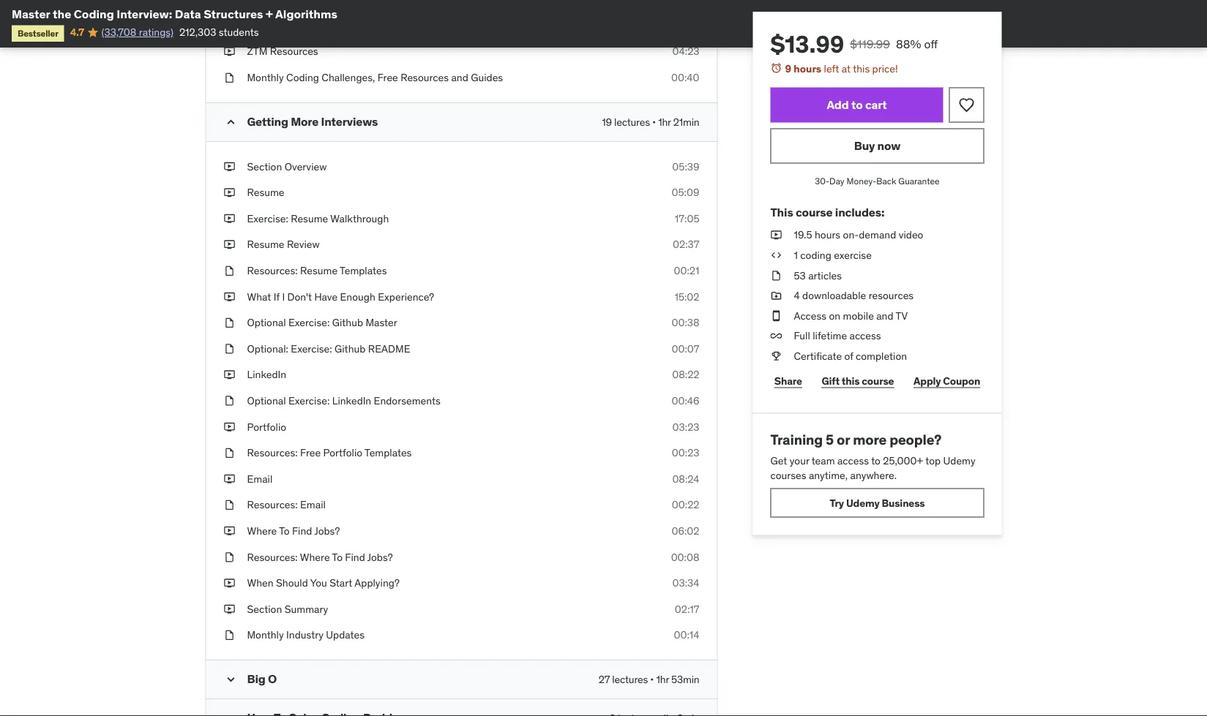 Task type: locate. For each thing, give the bounding box(es) containing it.
• left 21min
[[652, 115, 656, 128]]

exercise: for optional: exercise: github readme
[[291, 342, 332, 356]]

small image
[[224, 115, 238, 130]]

jobs? up resources: where to find jobs?
[[314, 525, 340, 538]]

course down completion on the right of the page
[[862, 374, 894, 388]]

1 vertical spatial resources
[[401, 71, 449, 84]]

1 vertical spatial •
[[650, 673, 654, 687]]

xsmall image for linkedin
[[224, 368, 235, 382]]

1 monthly from the top
[[247, 71, 284, 84]]

00:14
[[674, 629, 700, 642]]

of
[[845, 350, 854, 363]]

1 vertical spatial linkedin
[[332, 394, 371, 408]]

03:23
[[673, 421, 700, 434]]

1 vertical spatial and
[[877, 309, 894, 323]]

1 vertical spatial 1hr
[[656, 673, 669, 687]]

1 section from the top
[[247, 160, 282, 173]]

optional exercise: github master
[[247, 316, 397, 329]]

your
[[790, 455, 810, 468]]

resume down section overview
[[247, 186, 285, 199]]

templates down endorsements
[[365, 447, 412, 460]]

github down optional exercise: github master
[[335, 342, 366, 356]]

off
[[924, 36, 938, 51]]

articles
[[809, 269, 842, 282]]

exercise: up ztm
[[247, 19, 288, 32]]

1 horizontal spatial course
[[862, 374, 894, 388]]

1hr for getting more interviews
[[658, 115, 671, 128]]

lectures right 19
[[614, 115, 650, 128]]

• for getting more interviews
[[652, 115, 656, 128]]

you
[[310, 577, 327, 590]]

0 vertical spatial udemy
[[944, 455, 976, 468]]

linkedin left endorsements
[[332, 394, 371, 408]]

coding up 4.7
[[74, 6, 114, 21]]

1 vertical spatial optional
[[247, 394, 286, 408]]

1 vertical spatial github
[[335, 342, 366, 356]]

xsmall image for resources: free portfolio templates
[[224, 446, 235, 461]]

monthly for monthly industry updates
[[247, 629, 284, 642]]

1 horizontal spatial to
[[332, 551, 343, 564]]

xsmall image for portfolio
[[224, 420, 235, 435]]

resources: for resources: email
[[247, 499, 298, 512]]

1 horizontal spatial free
[[378, 71, 398, 84]]

00:23
[[672, 447, 700, 460]]

0 vertical spatial templates
[[340, 264, 387, 277]]

section left overview on the top left
[[247, 160, 282, 173]]

0 horizontal spatial coding
[[74, 6, 114, 21]]

+
[[266, 6, 273, 21]]

1 optional from the top
[[247, 316, 286, 329]]

2 section from the top
[[247, 603, 282, 616]]

resources: email
[[247, 499, 326, 512]]

1 vertical spatial find
[[345, 551, 365, 564]]

experience?
[[378, 290, 434, 303]]

•
[[652, 115, 656, 128], [650, 673, 654, 687]]

xsmall image for where to find jobs?
[[224, 524, 235, 539]]

2 resources: from the top
[[247, 447, 298, 460]]

2 monthly from the top
[[247, 629, 284, 642]]

access down "mobile"
[[850, 330, 881, 343]]

19
[[602, 115, 612, 128]]

0 vertical spatial •
[[652, 115, 656, 128]]

2 small image from the top
[[224, 712, 238, 717]]

xsmall image for resources: where to find jobs?
[[224, 550, 235, 565]]

free right the challenges,
[[378, 71, 398, 84]]

exercise: for optional exercise: linkedin endorsements
[[288, 394, 330, 408]]

access
[[850, 330, 881, 343], [838, 455, 869, 468]]

0 vertical spatial linkedin
[[247, 368, 286, 382]]

your
[[316, 19, 337, 32]]

0 horizontal spatial resources
[[270, 45, 318, 58]]

section for section summary
[[247, 603, 282, 616]]

demand
[[859, 229, 896, 242]]

1 horizontal spatial udemy
[[944, 455, 976, 468]]

github
[[332, 316, 363, 329], [335, 342, 366, 356]]

get
[[771, 455, 787, 468]]

1 vertical spatial monthly
[[247, 629, 284, 642]]

resume up review
[[291, 212, 328, 225]]

0 horizontal spatial to
[[279, 525, 290, 538]]

1 vertical spatial coding
[[286, 71, 319, 84]]

0 vertical spatial 1hr
[[658, 115, 671, 128]]

optional up optional:
[[247, 316, 286, 329]]

resources down instructor
[[401, 71, 449, 84]]

free up 'resources: email'
[[300, 447, 321, 460]]

0 horizontal spatial email
[[247, 473, 273, 486]]

left
[[824, 62, 839, 75]]

portfolio up resources: free portfolio templates
[[247, 421, 286, 434]]

1 vertical spatial free
[[300, 447, 321, 460]]

jobs? up applying?
[[367, 551, 393, 564]]

00:08
[[671, 551, 700, 564]]

hours
[[794, 62, 822, 75], [815, 229, 841, 242]]

resume up have
[[300, 264, 338, 277]]

resources: for resources: free portfolio templates
[[247, 447, 298, 460]]

gift
[[822, 374, 840, 388]]

templates up enough
[[340, 264, 387, 277]]

1 vertical spatial to
[[872, 455, 881, 468]]

resources
[[270, 45, 318, 58], [401, 71, 449, 84]]

0 vertical spatial to
[[852, 97, 863, 112]]

linkedin down optional:
[[247, 368, 286, 382]]

xsmall image
[[224, 71, 235, 85], [224, 160, 235, 174], [224, 186, 235, 200], [771, 228, 782, 243], [771, 248, 782, 263], [771, 309, 782, 323], [224, 342, 235, 356], [224, 368, 235, 382], [224, 446, 235, 461], [224, 472, 235, 487], [224, 498, 235, 513], [224, 577, 235, 591]]

0 horizontal spatial free
[[300, 447, 321, 460]]

to left cart
[[852, 97, 863, 112]]

xsmall image for section summary
[[224, 603, 235, 617]]

access
[[794, 309, 827, 323]]

buy now button
[[771, 129, 985, 164]]

email up 'resources: email'
[[247, 473, 273, 486]]

xsmall image
[[224, 18, 235, 33], [224, 44, 235, 59], [224, 212, 235, 226], [224, 238, 235, 252], [224, 264, 235, 278], [771, 269, 782, 283], [771, 289, 782, 303], [224, 290, 235, 304], [224, 316, 235, 330], [771, 329, 782, 344], [771, 349, 782, 364], [224, 394, 235, 408], [224, 420, 235, 435], [224, 524, 235, 539], [224, 550, 235, 565], [224, 603, 235, 617], [224, 629, 235, 643]]

lectures right 27
[[612, 673, 648, 687]]

where
[[247, 525, 277, 538], [300, 551, 330, 564]]

0 horizontal spatial to
[[852, 97, 863, 112]]

to up start
[[332, 551, 343, 564]]

xsmall image for ztm resources
[[224, 44, 235, 59]]

2 optional from the top
[[247, 394, 286, 408]]

optional down optional:
[[247, 394, 286, 408]]

master up readme
[[366, 316, 397, 329]]

section for section overview
[[247, 160, 282, 173]]

1 horizontal spatial and
[[877, 309, 894, 323]]

0 horizontal spatial portfolio
[[247, 421, 286, 434]]

ztm
[[247, 45, 268, 58]]

mobile
[[843, 309, 874, 323]]

1 vertical spatial lectures
[[612, 673, 648, 687]]

section down when
[[247, 603, 282, 616]]

resources: up where to find jobs?
[[247, 499, 298, 512]]

to down 'resources: email'
[[279, 525, 290, 538]]

06:02
[[672, 525, 700, 538]]

0 horizontal spatial course
[[796, 205, 833, 220]]

lectures for getting more interviews
[[614, 115, 650, 128]]

0 vertical spatial hours
[[794, 62, 822, 75]]

0 vertical spatial master
[[12, 6, 50, 21]]

try udemy business
[[830, 497, 925, 510]]

try udemy business link
[[771, 489, 985, 518]]

0 vertical spatial monthly
[[247, 71, 284, 84]]

hours right 9
[[794, 62, 822, 75]]

summary
[[285, 603, 328, 616]]

coding down ztm resources
[[286, 71, 319, 84]]

readme
[[368, 342, 410, 356]]

and left guides
[[451, 71, 468, 84]]

88%
[[896, 36, 922, 51]]

0 horizontal spatial master
[[12, 6, 50, 21]]

1 vertical spatial small image
[[224, 712, 238, 717]]

1 horizontal spatial master
[[366, 316, 397, 329]]

interview:
[[117, 6, 172, 21]]

0 vertical spatial optional
[[247, 316, 286, 329]]

team
[[812, 455, 835, 468]]

0 vertical spatial jobs?
[[314, 525, 340, 538]]

apply
[[914, 374, 941, 388]]

o
[[268, 672, 277, 687]]

1 resources: from the top
[[247, 264, 298, 277]]

exercise: for optional exercise: github master
[[288, 316, 330, 329]]

github down what if i don't have enough experience?
[[332, 316, 363, 329]]

4 downloadable resources
[[794, 289, 914, 302]]

1 horizontal spatial where
[[300, 551, 330, 564]]

training 5 or more people? get your team access to 25,000+ top udemy courses anytime, anywhere.
[[771, 431, 976, 482]]

1 vertical spatial this
[[842, 374, 860, 388]]

00:38
[[672, 316, 700, 329]]

0 horizontal spatial find
[[292, 525, 312, 538]]

course up "19.5"
[[796, 205, 833, 220]]

monthly down ztm
[[247, 71, 284, 84]]

this right gift
[[842, 374, 860, 388]]

0 vertical spatial github
[[332, 316, 363, 329]]

students
[[219, 26, 259, 39]]

(33,708 ratings)
[[101, 26, 173, 39]]

access inside training 5 or more people? get your team access to 25,000+ top udemy courses anytime, anywhere.
[[838, 455, 869, 468]]

what
[[247, 290, 271, 303]]

to inside training 5 or more people? get your team access to 25,000+ top udemy courses anytime, anywhere.
[[872, 455, 881, 468]]

resources down 'meet'
[[270, 45, 318, 58]]

1 vertical spatial section
[[247, 603, 282, 616]]

resources: up when
[[247, 551, 298, 564]]

04:23
[[673, 45, 700, 58]]

and left tv
[[877, 309, 894, 323]]

business
[[882, 497, 925, 510]]

resources
[[869, 289, 914, 302]]

0 horizontal spatial udemy
[[846, 497, 880, 510]]

try
[[830, 497, 844, 510]]

08:24
[[672, 473, 700, 486]]

hours up 1 coding exercise
[[815, 229, 841, 242]]

1 vertical spatial access
[[838, 455, 869, 468]]

where up you
[[300, 551, 330, 564]]

1hr left 53min
[[656, 673, 669, 687]]

coding
[[801, 249, 832, 262]]

back
[[877, 176, 897, 187]]

find down 'resources: email'
[[292, 525, 312, 538]]

1 vertical spatial udemy
[[846, 497, 880, 510]]

master up the bestseller
[[12, 6, 50, 21]]

$119.99
[[850, 36, 890, 51]]

0 vertical spatial where
[[247, 525, 277, 538]]

buy now
[[854, 138, 901, 153]]

exercise: up the resume review
[[247, 212, 288, 225]]

212,303
[[179, 26, 216, 39]]

exercise: down don't
[[288, 316, 330, 329]]

xsmall image for when should you start applying?
[[224, 577, 235, 591]]

1 horizontal spatial linkedin
[[332, 394, 371, 408]]

coding
[[74, 6, 114, 21], [286, 71, 319, 84]]

add to cart button
[[771, 88, 944, 123]]

1 vertical spatial jobs?
[[367, 551, 393, 564]]

9
[[785, 62, 792, 75]]

3 resources: from the top
[[247, 499, 298, 512]]

email up where to find jobs?
[[300, 499, 326, 512]]

00:21
[[674, 264, 700, 277]]

xsmall image for resources: email
[[224, 498, 235, 513]]

data
[[175, 6, 201, 21]]

1 horizontal spatial email
[[300, 499, 326, 512]]

optional for optional exercise: github master
[[247, 316, 286, 329]]

exercise: down the optional: exercise: github readme
[[288, 394, 330, 408]]

0 vertical spatial course
[[796, 205, 833, 220]]

udemy right 'top'
[[944, 455, 976, 468]]

1 horizontal spatial resources
[[401, 71, 449, 84]]

small image
[[224, 673, 238, 688], [224, 712, 238, 717]]

free
[[378, 71, 398, 84], [300, 447, 321, 460]]

resources: up 'resources: email'
[[247, 447, 298, 460]]

access down 'or'
[[838, 455, 869, 468]]

resume
[[247, 186, 285, 199], [291, 212, 328, 225], [247, 238, 285, 251], [300, 264, 338, 277]]

1 horizontal spatial jobs?
[[367, 551, 393, 564]]

0 vertical spatial small image
[[224, 673, 238, 688]]

portfolio
[[247, 421, 286, 434], [323, 447, 363, 460]]

anywhere.
[[851, 469, 897, 482]]

xsmall image for email
[[224, 472, 235, 487]]

1 horizontal spatial portfolio
[[323, 447, 363, 460]]

apply coupon
[[914, 374, 981, 388]]

resources: free portfolio templates
[[247, 447, 412, 460]]

to up anywhere.
[[872, 455, 881, 468]]

19.5 hours on-demand video
[[794, 229, 924, 242]]

0 vertical spatial and
[[451, 71, 468, 84]]

udemy right try in the right of the page
[[846, 497, 880, 510]]

1 horizontal spatial to
[[872, 455, 881, 468]]

exercise: down optional exercise: github master
[[291, 342, 332, 356]]

1hr
[[658, 115, 671, 128], [656, 673, 669, 687]]

1 vertical spatial hours
[[815, 229, 841, 242]]

02:37
[[673, 238, 700, 251]]

• left 53min
[[650, 673, 654, 687]]

0 vertical spatial this
[[853, 62, 870, 75]]

resources: up if
[[247, 264, 298, 277]]

portfolio down optional exercise: linkedin endorsements
[[323, 447, 363, 460]]

4 resources: from the top
[[247, 551, 298, 564]]

this right at
[[853, 62, 870, 75]]

0 horizontal spatial where
[[247, 525, 277, 538]]

0 vertical spatial lectures
[[614, 115, 650, 128]]

find up start
[[345, 551, 365, 564]]

optional exercise: linkedin endorsements
[[247, 394, 441, 408]]

classmates
[[339, 19, 392, 32]]

where to find jobs?
[[247, 525, 340, 538]]

4.7
[[70, 26, 84, 39]]

getting more interviews
[[247, 114, 378, 129]]

optional for optional exercise: linkedin endorsements
[[247, 394, 286, 408]]

optional
[[247, 316, 286, 329], [247, 394, 286, 408]]

exercise
[[834, 249, 872, 262]]

more
[[853, 431, 887, 449]]

where down 'resources: email'
[[247, 525, 277, 538]]

xsmall image for monthly coding challenges, free resources and guides
[[224, 71, 235, 85]]

1hr left 21min
[[658, 115, 671, 128]]

optional:
[[247, 342, 288, 356]]

monthly down the section summary
[[247, 629, 284, 642]]

08:22
[[672, 368, 700, 382]]

xsmall image for optional exercise: linkedin endorsements
[[224, 394, 235, 408]]

0 vertical spatial to
[[279, 525, 290, 538]]

enough
[[340, 290, 376, 303]]

0 vertical spatial section
[[247, 160, 282, 173]]

and
[[451, 71, 468, 84], [877, 309, 894, 323]]

should
[[276, 577, 308, 590]]



Task type: describe. For each thing, give the bounding box(es) containing it.
212,303 students
[[179, 26, 259, 39]]

xsmall image for optional: exercise: github readme
[[224, 342, 235, 356]]

review
[[287, 238, 320, 251]]

xsmall image for section overview
[[224, 160, 235, 174]]

lectures for big o
[[612, 673, 648, 687]]

53 articles
[[794, 269, 842, 282]]

0 vertical spatial free
[[378, 71, 398, 84]]

don't
[[287, 290, 312, 303]]

1 horizontal spatial find
[[345, 551, 365, 564]]

alarm image
[[771, 62, 782, 74]]

19.5
[[794, 229, 812, 242]]

1 horizontal spatial coding
[[286, 71, 319, 84]]

udemy inside training 5 or more people? get your team access to 25,000+ top udemy courses anytime, anywhere.
[[944, 455, 976, 468]]

algorithms
[[275, 6, 337, 21]]

have
[[314, 290, 338, 303]]

github for readme
[[335, 342, 366, 356]]

bestseller
[[18, 27, 58, 39]]

0 horizontal spatial and
[[451, 71, 468, 84]]

0 horizontal spatial jobs?
[[314, 525, 340, 538]]

at
[[842, 62, 851, 75]]

updates
[[326, 629, 365, 642]]

1 vertical spatial to
[[332, 551, 343, 564]]

15:02
[[675, 290, 700, 303]]

gift this course
[[822, 374, 894, 388]]

add to cart
[[827, 97, 887, 112]]

ratings)
[[139, 26, 173, 39]]

1 coding exercise
[[794, 249, 872, 262]]

optional: exercise: github readme
[[247, 342, 410, 356]]

xsmall image for resume
[[224, 186, 235, 200]]

0 vertical spatial email
[[247, 473, 273, 486]]

industry
[[286, 629, 324, 642]]

when should you start applying?
[[247, 577, 400, 590]]

endorsements
[[374, 394, 441, 408]]

resume left review
[[247, 238, 285, 251]]

big
[[247, 672, 266, 687]]

53min
[[672, 673, 700, 687]]

resources: where to find jobs?
[[247, 551, 393, 564]]

1 vertical spatial email
[[300, 499, 326, 512]]

02:17
[[675, 603, 700, 616]]

05:09
[[672, 186, 700, 199]]

0 vertical spatial resources
[[270, 45, 318, 58]]

resources: for resources: resume templates
[[247, 264, 298, 277]]

1
[[794, 249, 798, 262]]

xsmall image for optional exercise: github master
[[224, 316, 235, 330]]

or
[[837, 431, 850, 449]]

resources: for resources: where to find jobs?
[[247, 551, 298, 564]]

when
[[247, 577, 274, 590]]

the
[[53, 6, 71, 21]]

people?
[[890, 431, 942, 449]]

monthly for monthly coding challenges, free resources and guides
[[247, 71, 284, 84]]

1 vertical spatial course
[[862, 374, 894, 388]]

courses
[[771, 469, 807, 482]]

full
[[794, 330, 811, 343]]

challenges,
[[322, 71, 375, 84]]

section overview
[[247, 160, 327, 173]]

gift this course link
[[818, 367, 898, 396]]

tv
[[896, 309, 908, 323]]

27 lectures • 1hr 53min
[[599, 673, 700, 687]]

certificate
[[794, 350, 842, 363]]

xsmall image for exercise: resume walkthrough
[[224, 212, 235, 226]]

github for master
[[332, 316, 363, 329]]

completion
[[856, 350, 907, 363]]

exercise: resume walkthrough
[[247, 212, 389, 225]]

price!
[[873, 62, 898, 75]]

xsmall image for what if i don't have enough experience?
[[224, 290, 235, 304]]

add
[[827, 97, 849, 112]]

xsmall image for resume review
[[224, 238, 235, 252]]

30-day money-back guarantee
[[815, 176, 940, 187]]

if
[[274, 290, 280, 303]]

0 horizontal spatial linkedin
[[247, 368, 286, 382]]

0 vertical spatial portfolio
[[247, 421, 286, 434]]

overview
[[285, 160, 327, 173]]

on-
[[843, 229, 859, 242]]

anytime,
[[809, 469, 848, 482]]

1 small image from the top
[[224, 673, 238, 688]]

1 vertical spatial where
[[300, 551, 330, 564]]

apply coupon button
[[910, 367, 985, 396]]

this course includes:
[[771, 205, 885, 220]]

cart
[[865, 97, 887, 112]]

certificate of completion
[[794, 350, 907, 363]]

0 vertical spatial find
[[292, 525, 312, 538]]

getting
[[247, 114, 288, 129]]

9 hours left at this price!
[[785, 62, 898, 75]]

monthly coding challenges, free resources and guides
[[247, 71, 503, 84]]

0 vertical spatial coding
[[74, 6, 114, 21]]

1 vertical spatial master
[[366, 316, 397, 329]]

• for big o
[[650, 673, 654, 687]]

meet
[[291, 19, 314, 32]]

53
[[794, 269, 806, 282]]

top
[[926, 455, 941, 468]]

section summary
[[247, 603, 328, 616]]

27
[[599, 673, 610, 687]]

0 vertical spatial access
[[850, 330, 881, 343]]

guides
[[471, 71, 503, 84]]

downloadable
[[803, 289, 866, 302]]

wishlist image
[[958, 96, 976, 114]]

xsmall image for monthly industry updates
[[224, 629, 235, 643]]

xsmall image for resources: resume templates
[[224, 264, 235, 278]]

00:22
[[672, 499, 700, 512]]

to inside button
[[852, 97, 863, 112]]

day
[[830, 176, 845, 187]]

guarantee
[[899, 176, 940, 187]]

1 vertical spatial templates
[[365, 447, 412, 460]]

03:34
[[673, 577, 700, 590]]

start
[[330, 577, 352, 590]]

on
[[829, 309, 841, 323]]

lifetime
[[813, 330, 847, 343]]

applying?
[[355, 577, 400, 590]]

instructor
[[404, 19, 448, 32]]

1hr for big o
[[656, 673, 669, 687]]

monthly industry updates
[[247, 629, 365, 642]]

hours for 19.5
[[815, 229, 841, 242]]

share button
[[771, 367, 806, 396]]

1 vertical spatial portfolio
[[323, 447, 363, 460]]

money-
[[847, 176, 877, 187]]

hours for 9
[[794, 62, 822, 75]]



Task type: vqa. For each thing, say whether or not it's contained in the screenshot.


